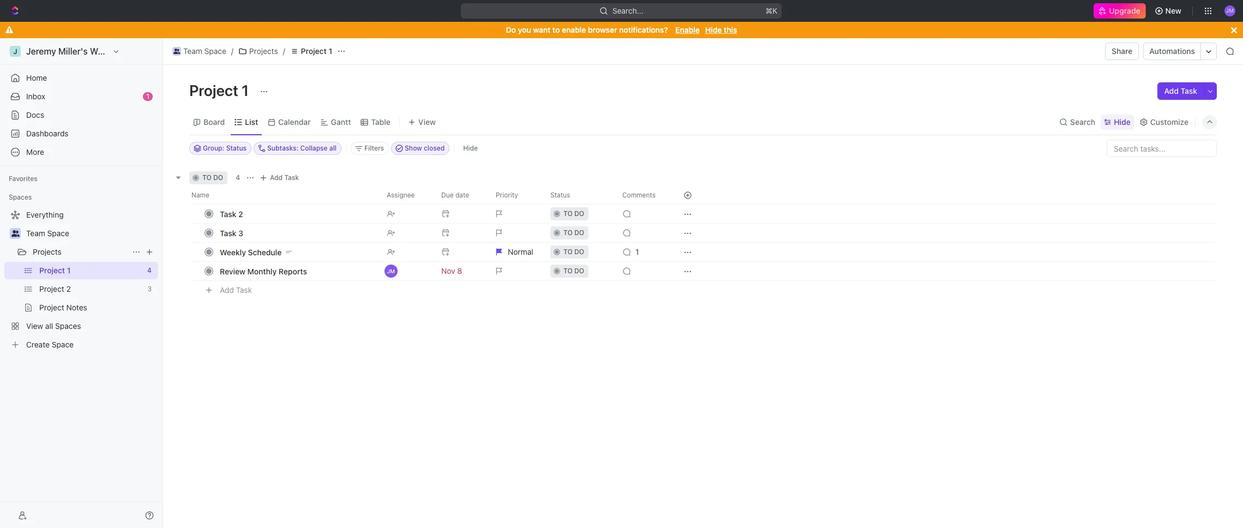 Task type: vqa. For each thing, say whether or not it's contained in the screenshot.
team.
no



Task type: describe. For each thing, give the bounding box(es) containing it.
task 3
[[220, 228, 243, 238]]

table
[[371, 117, 391, 126]]

want
[[533, 25, 551, 34]]

0 horizontal spatial add task
[[220, 285, 252, 295]]

review monthly reports
[[220, 267, 307, 276]]

project 2 link
[[39, 281, 143, 298]]

share button
[[1106, 43, 1140, 60]]

view button
[[404, 109, 440, 135]]

more
[[26, 147, 44, 157]]

notes
[[66, 303, 87, 312]]

due
[[442, 191, 454, 199]]

docs
[[26, 110, 44, 120]]

reports
[[279, 267, 307, 276]]

more button
[[4, 144, 158, 161]]

all inside view all spaces link
[[45, 321, 53, 331]]

2 horizontal spatial add
[[1165, 86, 1179, 96]]

project notes link
[[39, 299, 156, 317]]

0 horizontal spatial team space link
[[26, 225, 156, 242]]

0 vertical spatial project 1 link
[[287, 45, 335, 58]]

1 vertical spatial add
[[270, 174, 283, 182]]

project 2
[[39, 284, 71, 294]]

2 vertical spatial space
[[52, 340, 74, 349]]

normal button
[[490, 242, 544, 262]]

search button
[[1057, 114, 1099, 130]]

0 vertical spatial 4
[[236, 174, 240, 182]]

enable
[[676, 25, 700, 34]]

2 for ‎task 2
[[239, 209, 243, 219]]

weekly schedule
[[220, 248, 282, 257]]

0 vertical spatial projects
[[249, 46, 278, 56]]

new
[[1166, 6, 1182, 15]]

name
[[192, 191, 210, 199]]

show
[[405, 144, 422, 152]]

workspace
[[90, 46, 135, 56]]

date
[[456, 191, 469, 199]]

do
[[506, 25, 516, 34]]

automations
[[1150, 46, 1196, 56]]

filters
[[365, 144, 384, 152]]

projects link inside 'sidebar' navigation
[[33, 243, 128, 261]]

search
[[1071, 117, 1096, 126]]

sidebar navigation
[[0, 38, 165, 528]]

calendar
[[278, 117, 311, 126]]

view button
[[404, 114, 440, 130]]

1 horizontal spatial add task
[[270, 174, 299, 182]]

show closed
[[405, 144, 445, 152]]

upgrade link
[[1095, 3, 1147, 19]]

user group image
[[11, 230, 19, 237]]

inbox
[[26, 92, 45, 101]]

task down review
[[236, 285, 252, 295]]

project notes
[[39, 303, 87, 312]]

team inside tree
[[26, 229, 45, 238]]

comments
[[623, 191, 656, 199]]

0 vertical spatial team
[[183, 46, 202, 56]]

jeremy miller's workspace, , element
[[10, 46, 21, 57]]

jeremy miller's workspace
[[26, 46, 135, 56]]

group: status
[[203, 144, 247, 152]]

spaces inside view all spaces link
[[55, 321, 81, 331]]

browser
[[588, 25, 618, 34]]

3 to do button from the top
[[544, 242, 616, 262]]

create space
[[26, 340, 74, 349]]

1 / from the left
[[231, 46, 234, 56]]

task up name dropdown button
[[285, 174, 299, 182]]

this
[[724, 25, 738, 34]]

favorites
[[9, 175, 38, 183]]

list link
[[243, 114, 258, 130]]

user group image
[[173, 49, 180, 54]]

show closed button
[[391, 142, 450, 155]]

1 horizontal spatial projects link
[[236, 45, 281, 58]]

0 vertical spatial status
[[226, 144, 247, 152]]

0 vertical spatial jm button
[[1222, 2, 1240, 20]]

priority
[[496, 191, 518, 199]]

weekly schedule link
[[217, 244, 378, 260]]

search...
[[613, 6, 644, 15]]

‎task 2 link
[[217, 206, 378, 222]]

new button
[[1151, 2, 1189, 20]]

0 vertical spatial add task button
[[1158, 82, 1205, 100]]

enable
[[562, 25, 586, 34]]

due date button
[[435, 187, 490, 204]]

home link
[[4, 69, 158, 87]]

view all spaces link
[[4, 318, 156, 335]]

hide button
[[1102, 114, 1135, 130]]

to for task 3 link at left
[[564, 229, 573, 237]]

projects inside tree
[[33, 247, 62, 257]]

project for project 2 link
[[39, 284, 64, 294]]

view for view all spaces
[[26, 321, 43, 331]]

assignee button
[[380, 187, 435, 204]]

jeremy
[[26, 46, 56, 56]]

automations button
[[1145, 43, 1201, 59]]

you
[[518, 25, 531, 34]]

hide inside dropdown button
[[1115, 117, 1131, 126]]

filters button
[[351, 142, 389, 155]]

subtasks:
[[267, 144, 299, 152]]

task 3 link
[[217, 225, 378, 241]]

to do for task 3
[[564, 229, 585, 237]]

1 horizontal spatial add task button
[[257, 171, 303, 184]]

jm for the top jm dropdown button
[[1227, 7, 1235, 14]]



Task type: locate. For each thing, give the bounding box(es) containing it.
2 inside the ‎task 2 link
[[239, 209, 243, 219]]

0 horizontal spatial 3
[[148, 285, 152, 293]]

do for review monthly reports
[[575, 267, 585, 275]]

0 horizontal spatial team
[[26, 229, 45, 238]]

1 vertical spatial status
[[551, 191, 571, 199]]

dashboards link
[[4, 125, 158, 142]]

add task up customize
[[1165, 86, 1198, 96]]

due date
[[442, 191, 469, 199]]

1 horizontal spatial 2
[[239, 209, 243, 219]]

add task button down review
[[215, 284, 257, 297]]

add down review
[[220, 285, 234, 295]]

view for view
[[419, 117, 436, 126]]

status right priority dropdown button
[[551, 191, 571, 199]]

to do button for review monthly reports
[[544, 261, 616, 281]]

0 vertical spatial 2
[[239, 209, 243, 219]]

team space inside 'sidebar' navigation
[[26, 229, 69, 238]]

jm button
[[1222, 2, 1240, 20], [380, 261, 435, 281]]

0 horizontal spatial spaces
[[9, 193, 32, 201]]

status inside 'dropdown button'
[[551, 191, 571, 199]]

to do
[[202, 174, 223, 182], [564, 210, 585, 218], [564, 229, 585, 237], [564, 248, 585, 256], [564, 267, 585, 275]]

1 vertical spatial project 1 link
[[39, 262, 143, 279]]

0 vertical spatial add
[[1165, 86, 1179, 96]]

⌘k
[[766, 6, 778, 15]]

0 vertical spatial project 1
[[301, 46, 332, 56]]

j
[[13, 47, 17, 55]]

1 horizontal spatial 4
[[236, 174, 240, 182]]

1 vertical spatial add task button
[[257, 171, 303, 184]]

tree
[[4, 206, 158, 354]]

1 vertical spatial space
[[47, 229, 69, 238]]

team right user group image
[[26, 229, 45, 238]]

favorites button
[[4, 172, 42, 186]]

1 button
[[616, 242, 671, 262]]

0 vertical spatial team space link
[[170, 45, 229, 58]]

1 vertical spatial team space link
[[26, 225, 156, 242]]

add up name dropdown button
[[270, 174, 283, 182]]

2 for project 2
[[66, 284, 71, 294]]

to do button
[[544, 204, 616, 224], [544, 223, 616, 243], [544, 242, 616, 262], [544, 261, 616, 281]]

2 vertical spatial hide
[[464, 144, 478, 152]]

2 vertical spatial add task button
[[215, 284, 257, 297]]

0 vertical spatial hide
[[706, 25, 722, 34]]

‎task
[[220, 209, 237, 219]]

2 vertical spatial add task
[[220, 285, 252, 295]]

collapse
[[300, 144, 328, 152]]

0 vertical spatial space
[[204, 46, 226, 56]]

4 to do button from the top
[[544, 261, 616, 281]]

1 vertical spatial projects link
[[33, 243, 128, 261]]

1 vertical spatial add task
[[270, 174, 299, 182]]

2 horizontal spatial hide
[[1115, 117, 1131, 126]]

3 inside tree
[[148, 285, 152, 293]]

hide button
[[459, 142, 483, 155]]

3 inside task 3 link
[[239, 228, 243, 238]]

1 inside 1 dropdown button
[[636, 247, 639, 257]]

team space down everything
[[26, 229, 69, 238]]

to
[[553, 25, 560, 34], [202, 174, 212, 182], [564, 210, 573, 218], [564, 229, 573, 237], [564, 248, 573, 256], [564, 267, 573, 275]]

1 horizontal spatial jm button
[[1222, 2, 1240, 20]]

view all spaces
[[26, 321, 81, 331]]

spaces down "project notes"
[[55, 321, 81, 331]]

0 vertical spatial all
[[330, 144, 337, 152]]

add task
[[1165, 86, 1198, 96], [270, 174, 299, 182], [220, 285, 252, 295]]

team
[[183, 46, 202, 56], [26, 229, 45, 238]]

team space link
[[170, 45, 229, 58], [26, 225, 156, 242]]

add task down review
[[220, 285, 252, 295]]

do for task 3
[[575, 229, 585, 237]]

1 vertical spatial team
[[26, 229, 45, 238]]

1 horizontal spatial view
[[419, 117, 436, 126]]

1
[[329, 46, 332, 56], [242, 81, 249, 99], [146, 92, 150, 100], [636, 247, 639, 257], [67, 266, 71, 275]]

to do for review monthly reports
[[564, 267, 585, 275]]

0 horizontal spatial project 1
[[39, 266, 71, 275]]

1 horizontal spatial spaces
[[55, 321, 81, 331]]

hide inside button
[[464, 144, 478, 152]]

0 vertical spatial projects link
[[236, 45, 281, 58]]

to for review monthly reports link
[[564, 267, 573, 275]]

1 vertical spatial spaces
[[55, 321, 81, 331]]

task
[[1181, 86, 1198, 96], [285, 174, 299, 182], [220, 228, 237, 238], [236, 285, 252, 295]]

subtasks: collapse all
[[267, 144, 337, 152]]

task down ‎task
[[220, 228, 237, 238]]

weekly
[[220, 248, 246, 257]]

1 vertical spatial projects
[[33, 247, 62, 257]]

0 horizontal spatial 4
[[147, 266, 152, 275]]

1 horizontal spatial project 1
[[189, 81, 252, 99]]

create
[[26, 340, 50, 349]]

0 horizontal spatial all
[[45, 321, 53, 331]]

schedule
[[248, 248, 282, 257]]

group:
[[203, 144, 225, 152]]

2 horizontal spatial add task button
[[1158, 82, 1205, 100]]

docs link
[[4, 106, 158, 124]]

comments button
[[616, 187, 671, 204]]

project 1 link
[[287, 45, 335, 58], [39, 262, 143, 279]]

priority button
[[490, 187, 544, 204]]

add up customize
[[1165, 86, 1179, 96]]

1 horizontal spatial project 1 link
[[287, 45, 335, 58]]

1 horizontal spatial 3
[[239, 228, 243, 238]]

status right group:
[[226, 144, 247, 152]]

calendar link
[[276, 114, 311, 130]]

customize
[[1151, 117, 1189, 126]]

table link
[[369, 114, 391, 130]]

gantt
[[331, 117, 351, 126]]

1 vertical spatial view
[[26, 321, 43, 331]]

everything
[[26, 210, 64, 219]]

upgrade
[[1110, 6, 1141, 15]]

add task button up name dropdown button
[[257, 171, 303, 184]]

project 1 inside 'sidebar' navigation
[[39, 266, 71, 275]]

do
[[213, 174, 223, 182], [575, 210, 585, 218], [575, 229, 585, 237], [575, 248, 585, 256], [575, 267, 585, 275]]

to for the weekly schedule link
[[564, 248, 573, 256]]

to do for ‎task 2
[[564, 210, 585, 218]]

0 vertical spatial spaces
[[9, 193, 32, 201]]

0 vertical spatial add task
[[1165, 86, 1198, 96]]

1 horizontal spatial status
[[551, 191, 571, 199]]

review
[[220, 267, 246, 276]]

name button
[[189, 187, 380, 204]]

0 horizontal spatial project 1 link
[[39, 262, 143, 279]]

1 vertical spatial team space
[[26, 229, 69, 238]]

1 vertical spatial project 1
[[189, 81, 252, 99]]

dashboards
[[26, 129, 69, 138]]

board link
[[201, 114, 225, 130]]

1 horizontal spatial projects
[[249, 46, 278, 56]]

team space
[[183, 46, 226, 56], [26, 229, 69, 238]]

2 / from the left
[[283, 46, 285, 56]]

tree inside 'sidebar' navigation
[[4, 206, 158, 354]]

team right user group icon on the top
[[183, 46, 202, 56]]

0 horizontal spatial 2
[[66, 284, 71, 294]]

‎task 2
[[220, 209, 243, 219]]

add task up name dropdown button
[[270, 174, 299, 182]]

project for project notes link
[[39, 303, 64, 312]]

2
[[239, 209, 243, 219], [66, 284, 71, 294]]

0 horizontal spatial hide
[[464, 144, 478, 152]]

status button
[[544, 187, 616, 204]]

0 vertical spatial team space
[[183, 46, 226, 56]]

4
[[236, 174, 240, 182], [147, 266, 152, 275]]

view up show closed
[[419, 117, 436, 126]]

view inside button
[[419, 117, 436, 126]]

review monthly reports link
[[217, 263, 378, 279]]

0 horizontal spatial /
[[231, 46, 234, 56]]

1 vertical spatial jm
[[387, 268, 395, 275]]

project 1
[[301, 46, 332, 56], [189, 81, 252, 99], [39, 266, 71, 275]]

2 inside project 2 link
[[66, 284, 71, 294]]

all up the create space
[[45, 321, 53, 331]]

1 horizontal spatial /
[[283, 46, 285, 56]]

spaces down favorites button
[[9, 193, 32, 201]]

jm
[[1227, 7, 1235, 14], [387, 268, 395, 275]]

project
[[301, 46, 327, 56], [189, 81, 238, 99], [39, 266, 65, 275], [39, 284, 64, 294], [39, 303, 64, 312]]

do for ‎task 2
[[575, 210, 585, 218]]

4 inside tree
[[147, 266, 152, 275]]

1 vertical spatial 3
[[148, 285, 152, 293]]

1 horizontal spatial team
[[183, 46, 202, 56]]

tree containing everything
[[4, 206, 158, 354]]

create space link
[[4, 336, 156, 354]]

miller's
[[58, 46, 88, 56]]

2 right ‎task
[[239, 209, 243, 219]]

projects link
[[236, 45, 281, 58], [33, 243, 128, 261]]

all
[[330, 144, 337, 152], [45, 321, 53, 331]]

board
[[204, 117, 225, 126]]

to do button for task 3
[[544, 223, 616, 243]]

2 to do button from the top
[[544, 223, 616, 243]]

1 horizontal spatial hide
[[706, 25, 722, 34]]

space down everything
[[47, 229, 69, 238]]

1 horizontal spatial team space
[[183, 46, 226, 56]]

space down view all spaces
[[52, 340, 74, 349]]

/
[[231, 46, 234, 56], [283, 46, 285, 56]]

assignee
[[387, 191, 415, 199]]

Search tasks... text field
[[1108, 140, 1217, 157]]

0 horizontal spatial team space
[[26, 229, 69, 238]]

team space right user group icon on the top
[[183, 46, 226, 56]]

list
[[245, 117, 258, 126]]

0 horizontal spatial add
[[220, 285, 234, 295]]

closed
[[424, 144, 445, 152]]

share
[[1112, 46, 1133, 56]]

0 vertical spatial 3
[[239, 228, 243, 238]]

0 horizontal spatial projects link
[[33, 243, 128, 261]]

0 vertical spatial view
[[419, 117, 436, 126]]

all right the collapse
[[330, 144, 337, 152]]

2 vertical spatial add
[[220, 285, 234, 295]]

1 vertical spatial 4
[[147, 266, 152, 275]]

1 to do button from the top
[[544, 204, 616, 224]]

view inside tree
[[26, 321, 43, 331]]

0 horizontal spatial jm
[[387, 268, 395, 275]]

0 vertical spatial jm
[[1227, 7, 1235, 14]]

1 inside tree
[[67, 266, 71, 275]]

notifications?
[[620, 25, 668, 34]]

space right user group icon on the top
[[204, 46, 226, 56]]

0 horizontal spatial projects
[[33, 247, 62, 257]]

jm for left jm dropdown button
[[387, 268, 395, 275]]

add task button
[[1158, 82, 1205, 100], [257, 171, 303, 184], [215, 284, 257, 297]]

2 horizontal spatial add task
[[1165, 86, 1198, 96]]

project for the bottommost project 1 link
[[39, 266, 65, 275]]

hide left this
[[706, 25, 722, 34]]

0 horizontal spatial add task button
[[215, 284, 257, 297]]

everything link
[[4, 206, 156, 224]]

do you want to enable browser notifications? enable hide this
[[506, 25, 738, 34]]

1 vertical spatial hide
[[1115, 117, 1131, 126]]

customize button
[[1137, 114, 1193, 130]]

to for the ‎task 2 link
[[564, 210, 573, 218]]

1 horizontal spatial add
[[270, 174, 283, 182]]

to do button for ‎task 2
[[544, 204, 616, 224]]

2 horizontal spatial project 1
[[301, 46, 332, 56]]

normal
[[508, 247, 534, 257]]

hide right closed
[[464, 144, 478, 152]]

0 horizontal spatial status
[[226, 144, 247, 152]]

0 horizontal spatial jm button
[[380, 261, 435, 281]]

2 vertical spatial project 1
[[39, 266, 71, 275]]

task up customize
[[1181, 86, 1198, 96]]

1 vertical spatial all
[[45, 321, 53, 331]]

monthly
[[248, 267, 277, 276]]

1 vertical spatial jm button
[[380, 261, 435, 281]]

0 horizontal spatial view
[[26, 321, 43, 331]]

1 horizontal spatial team space link
[[170, 45, 229, 58]]

1 vertical spatial 2
[[66, 284, 71, 294]]

view up the create
[[26, 321, 43, 331]]

add task button up customize
[[1158, 82, 1205, 100]]

hide right search
[[1115, 117, 1131, 126]]

1 horizontal spatial all
[[330, 144, 337, 152]]

2 up "project notes"
[[66, 284, 71, 294]]

spaces
[[9, 193, 32, 201], [55, 321, 81, 331]]

1 horizontal spatial jm
[[1227, 7, 1235, 14]]



